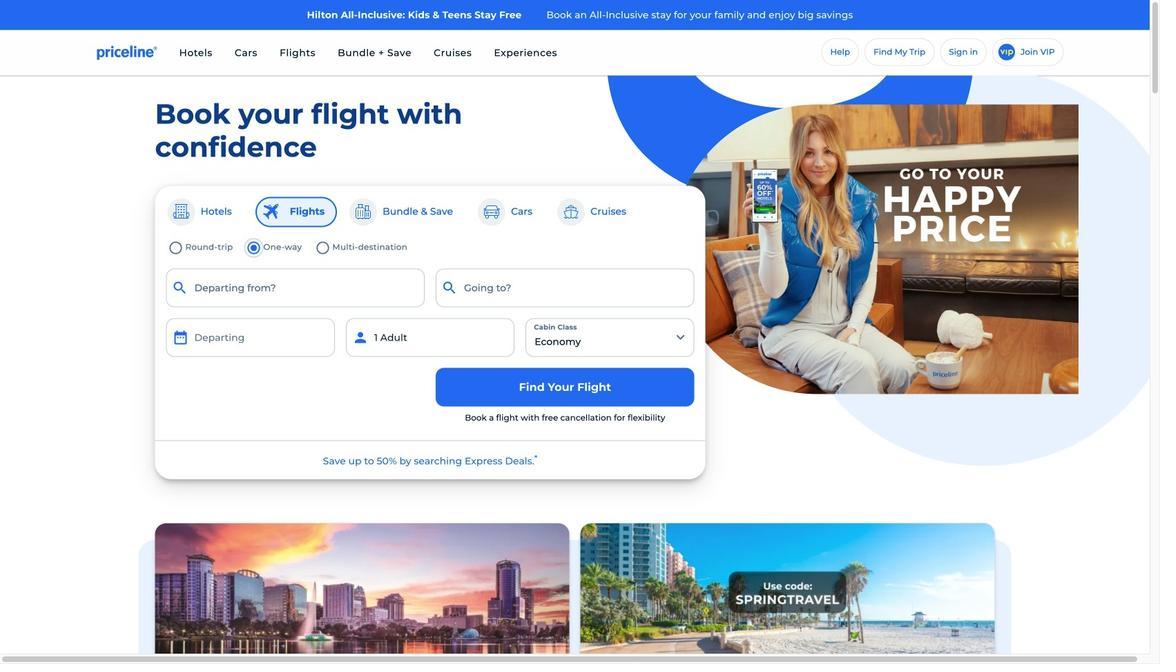 Task type: describe. For each thing, give the bounding box(es) containing it.
none button inside flight-search-form element
[[166, 319, 335, 357]]

Going to? field
[[436, 269, 694, 308]]

flight-search-form element
[[161, 239, 700, 430]]

none field the going to?
[[436, 269, 694, 308]]

partner airline logos image
[[403, 452, 596, 470]]

types of travel tab list
[[166, 197, 694, 228]]

vip badge icon image
[[999, 44, 1015, 60]]



Task type: locate. For each thing, give the bounding box(es) containing it.
None button
[[166, 319, 335, 357]]

priceline.com home image
[[97, 45, 157, 60]]

2 none field from the left
[[436, 269, 694, 308]]

1 horizontal spatial none field
[[436, 269, 694, 308]]

None field
[[166, 269, 425, 308], [436, 269, 694, 308]]

Departing from? field
[[166, 269, 425, 308]]

0 horizontal spatial none field
[[166, 269, 425, 308]]

none field departing from?
[[166, 269, 425, 308]]

1 none field from the left
[[166, 269, 425, 308]]



Task type: vqa. For each thing, say whether or not it's contained in the screenshot.
FLIGHT-SEARCH-FORM element
yes



